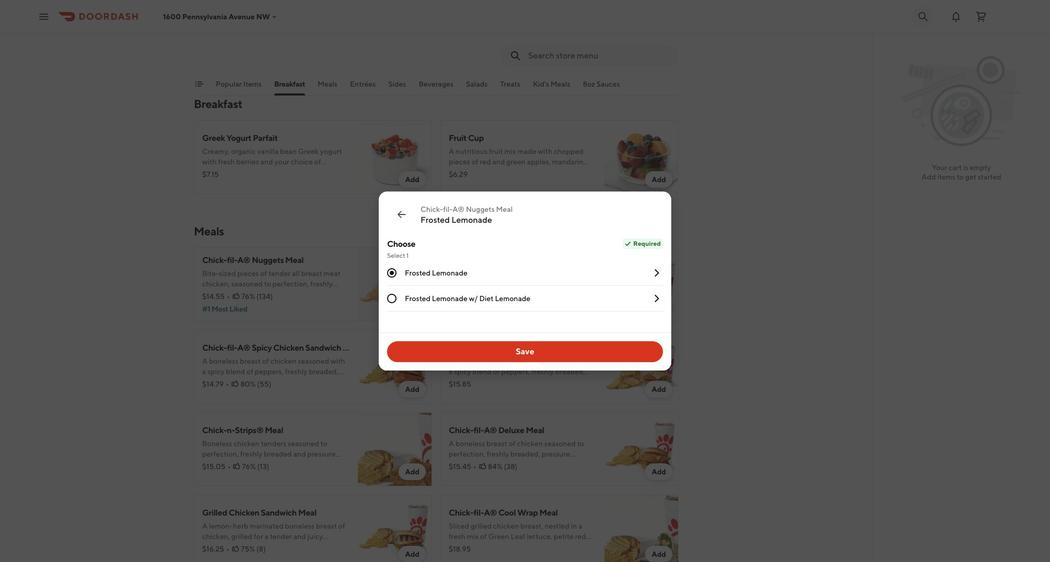 Task type: locate. For each thing, give the bounding box(es) containing it.
add inside your cart is empty add items to get started
[[922, 173, 936, 181]]

2 vertical spatial in
[[228, 461, 235, 469]]

Frosted Lemonade radio
[[387, 269, 397, 278]]

chick-fil-a® nuggets meal image
[[358, 248, 432, 322]]

popular items button
[[216, 79, 262, 96]]

add
[[922, 173, 936, 181], [405, 176, 420, 184], [652, 176, 666, 184], [405, 303, 420, 312], [652, 303, 666, 312], [405, 386, 420, 394], [652, 386, 666, 394], [405, 468, 420, 477], [652, 468, 666, 477], [405, 551, 420, 559], [652, 551, 666, 559]]

nuggets down $6.29
[[466, 205, 495, 214]]

fruit cup
[[449, 133, 484, 143]]

1 horizontal spatial chicken
[[480, 20, 506, 28]]

of inside the greek yogurt parfait creamy, organic vanilla bean greek yogurt with fresh berries and your choice of toppings.
[[314, 158, 321, 166]]

meals button
[[318, 79, 338, 96]]

1 vertical spatial pressure
[[542, 280, 570, 289]]

greek up choice
[[298, 147, 319, 156]]

perfection, down boneless
[[449, 280, 486, 289]]

0 vertical spatial cooked
[[449, 41, 474, 49]]

chick- up $14.79 •
[[202, 343, 227, 353]]

$14.55
[[202, 293, 225, 301]]

84%
[[488, 463, 503, 471]]

beverages
[[419, 80, 454, 88]]

oil.
[[553, 41, 563, 49], [553, 291, 563, 299], [307, 461, 316, 469]]

0 horizontal spatial greek
[[202, 133, 225, 143]]

76% left (134)
[[241, 293, 255, 301]]

1 horizontal spatial spicy
[[449, 343, 469, 353]]

0 vertical spatial deluxe
[[252, 6, 278, 16]]

to inside a boneless breast of chicken seasoned to perfection, freshly breaded, pressure cooked in 100% refined peanut oil.
[[578, 270, 584, 278]]

0 horizontal spatial of
[[314, 158, 321, 166]]

0 horizontal spatial chicken
[[234, 440, 260, 448]]

100% inside a boneless breast of chicken seasoned to perfection, freshly breaded, pressure cooked in 100% refined peanut oil.
[[483, 291, 502, 299]]

meals inside button
[[551, 80, 571, 88]]

fruit cup image
[[605, 120, 679, 194]]

fil- for chick-fil-a® nuggets meal image
[[227, 256, 238, 266]]

0 vertical spatial tenders
[[508, 20, 533, 28]]

cooked inside a boneless breast of chicken seasoned to perfection, freshly breaded, pressure cooked in 100% refined peanut oil.
[[449, 291, 474, 299]]

0 horizontal spatial spicy
[[252, 343, 272, 353]]

in up salads on the left of the page
[[475, 41, 481, 49]]

perfection, up $15.05 •
[[202, 451, 239, 459]]

yogurt
[[227, 133, 251, 143]]

refined down strips® on the bottom left of the page
[[256, 461, 280, 469]]

fil- down $6.29
[[443, 205, 453, 214]]

100%
[[483, 41, 502, 49], [483, 291, 502, 299], [236, 461, 255, 469]]

100% right w/
[[483, 291, 502, 299]]

open menu image
[[38, 10, 50, 23]]

fil- left nw
[[227, 6, 238, 16]]

chick- left avenue at the left of the page
[[202, 6, 227, 16]]

a® up 84%
[[484, 426, 497, 436]]

0 vertical spatial chick-fil-a® deluxe meal
[[202, 6, 298, 16]]

greek up creamy,
[[202, 133, 225, 143]]

1 horizontal spatial 76% (13)
[[489, 43, 516, 51]]

2 vertical spatial seasoned
[[288, 440, 319, 448]]

chicken inside chick-n-strips® meal boneless chicken tenders seasoned to perfection, freshly breaded and pressure cooked in 100% refined peanut oil.
[[234, 440, 260, 448]]

cooked up "grilled"
[[202, 461, 227, 469]]

of right choice
[[314, 158, 321, 166]]

add for fruit cup
[[652, 176, 666, 184]]

nw
[[256, 12, 270, 21]]

lemonade down breaded,
[[495, 295, 531, 303]]

76% for chick-fil-a® nuggets meal
[[241, 293, 255, 301]]

$16.25 •
[[202, 546, 229, 554]]

refined inside a boneless breast of chicken seasoned to perfection, freshly breaded, pressure cooked in 100% refined peanut oil.
[[503, 291, 527, 299]]

• right $14.79
[[226, 381, 229, 389]]

a® down $6.29
[[453, 205, 465, 214]]

cooked up #3
[[449, 291, 474, 299]]

a® for left chick-fil-a® deluxe meal image
[[237, 6, 250, 16]]

100% inside chick-n-strips® meal boneless chicken tenders seasoned to perfection, freshly breaded and pressure cooked in 100% refined peanut oil.
[[236, 461, 255, 469]]

fil- for chick-fil-a® cool wrap meal image
[[474, 509, 484, 519]]

peanut inside a boneless breast of chicken seasoned to perfection, freshly breaded, pressure cooked in 100% refined peanut oil.
[[528, 291, 552, 299]]

2 most from the left
[[460, 305, 476, 314]]

cooked
[[449, 41, 474, 49], [449, 291, 474, 299], [202, 461, 227, 469]]

breakfast
[[274, 80, 305, 88], [194, 97, 242, 111]]

chicken inside a boneless breast of chicken seasoned to perfection, freshly breaded, pressure cooked in 100% refined peanut oil.
[[517, 270, 543, 278]]

perfection, inside chick-n-strips® meal boneless chicken tenders seasoned to perfection, freshly breaded and pressure cooked in 100% refined peanut oil.
[[202, 451, 239, 459]]

2 horizontal spatial chicken
[[470, 343, 501, 353]]

a
[[449, 270, 454, 278]]

1 vertical spatial of
[[509, 270, 516, 278]]

perfection, inside boneless chicken tenders seasoned to perfection, freshly breaded and pressure cooked in 100% refined peanut oil.
[[449, 30, 486, 39]]

lemonade down $6.29
[[452, 215, 492, 225]]

add for chick-fil-a® spicy chicken sandwich meal
[[405, 386, 420, 394]]

chicken for spicy chicken sandwich deluxe meal
[[470, 343, 501, 353]]

80% left (85)
[[488, 293, 503, 301]]

kid's
[[533, 80, 549, 88]]

1 horizontal spatial deluxe
[[499, 426, 525, 436]]

0 horizontal spatial boneless
[[202, 440, 232, 448]]

peanut
[[528, 41, 552, 49], [528, 291, 552, 299], [282, 461, 305, 469]]

most down $14.55 •
[[212, 305, 228, 314]]

meal inside chick-fil-a® nuggets meal frosted lemonade
[[496, 205, 513, 214]]

peanut inside chick-n-strips® meal boneless chicken tenders seasoned to perfection, freshly breaded and pressure cooked in 100% refined peanut oil.
[[282, 461, 305, 469]]

frosted down 1
[[405, 269, 431, 278]]

8oz sauces
[[583, 80, 620, 88]]

salads
[[466, 80, 488, 88]]

1 horizontal spatial chick-fil-a® deluxe meal image
[[605, 413, 679, 487]]

tenders inside boneless chicken tenders seasoned to perfection, freshly breaded and pressure cooked in 100% refined peanut oil.
[[508, 20, 533, 28]]

chick- up $14.55
[[202, 256, 227, 266]]

2 liked from the left
[[478, 305, 496, 314]]

add button for grilled chicken sandwich meal
[[399, 547, 426, 563]]

• right $16.25
[[226, 546, 229, 554]]

• right $15.45
[[474, 463, 477, 471]]

1 vertical spatial chick-fil-a® deluxe meal
[[449, 426, 544, 436]]

breakfast down popular
[[194, 97, 242, 111]]

1 horizontal spatial nuggets
[[466, 205, 495, 214]]

Item Search search field
[[528, 50, 671, 62]]

0 vertical spatial breakfast
[[274, 80, 305, 88]]

0 horizontal spatial chicken
[[229, 509, 259, 519]]

fil- inside chick-fil-a® nuggets meal frosted lemonade
[[443, 205, 453, 214]]

1 vertical spatial boneless
[[202, 440, 232, 448]]

save button
[[387, 342, 663, 363]]

1 vertical spatial freshly
[[487, 280, 509, 289]]

boneless inside chick-n-strips® meal boneless chicken tenders seasoned to perfection, freshly breaded and pressure cooked in 100% refined peanut oil.
[[202, 440, 232, 448]]

toppings.
[[202, 168, 233, 177]]

1 vertical spatial seasoned
[[545, 270, 576, 278]]

2 vertical spatial cooked
[[202, 461, 227, 469]]

in right $15.05
[[228, 461, 235, 469]]

Frosted Lemonade w/ Diet Lemonade radio
[[387, 294, 397, 304]]

1 vertical spatial tenders
[[261, 440, 286, 448]]

0 horizontal spatial breaded
[[264, 451, 292, 459]]

breakfast right items
[[274, 80, 305, 88]]

$15.85
[[449, 381, 471, 389]]

add button for spicy chicken sandwich deluxe meal
[[646, 382, 673, 398]]

add for chick-fil-a® nuggets meal
[[405, 303, 420, 312]]

1 liked from the left
[[230, 305, 248, 314]]

fil- down #1 most liked
[[227, 343, 238, 353]]

80% (85)
[[488, 293, 518, 301]]

0 vertical spatial oil.
[[553, 41, 563, 49]]

in up #3 most liked
[[475, 291, 481, 299]]

frosted
[[421, 215, 450, 225], [405, 269, 431, 278], [405, 295, 431, 303]]

1 spicy from the left
[[252, 343, 272, 353]]

add button for fruit cup
[[646, 171, 673, 188]]

1 vertical spatial 100%
[[483, 291, 502, 299]]

1 vertical spatial oil.
[[553, 291, 563, 299]]

freshly down strips® on the bottom left of the page
[[240, 451, 263, 459]]

80% (55)
[[241, 381, 271, 389]]

$18.95
[[449, 546, 471, 554]]

0 vertical spatial chick-n-strips® meal image
[[605, 0, 679, 67]]

deluxe
[[252, 6, 278, 16], [540, 343, 566, 353], [499, 426, 525, 436]]

chick-fil-a® sandwich meal image
[[605, 248, 679, 322]]

• for grilled chicken sandwich meal
[[226, 546, 229, 554]]

1 horizontal spatial 80%
[[488, 293, 503, 301]]

chick- up $18.95
[[449, 509, 474, 519]]

chick- for bottom chick-fil-a® deluxe meal image
[[449, 426, 474, 436]]

$15.05 •
[[202, 463, 231, 471]]

0 vertical spatial greek
[[202, 133, 225, 143]]

fil- for left chick-fil-a® deluxe meal image
[[227, 6, 238, 16]]

boneless
[[449, 20, 479, 28], [202, 440, 232, 448]]

dialog
[[379, 192, 672, 371]]

0 horizontal spatial chick-n-strips® meal image
[[358, 413, 432, 487]]

fil- left cool
[[474, 509, 484, 519]]

and inside chick-n-strips® meal boneless chicken tenders seasoned to perfection, freshly breaded and pressure cooked in 100% refined peanut oil.
[[293, 451, 306, 459]]

(134)
[[257, 293, 273, 301]]

breaded inside boneless chicken tenders seasoned to perfection, freshly breaded and pressure cooked in 100% refined peanut oil.
[[511, 30, 539, 39]]

of right breast
[[509, 270, 516, 278]]

add for spicy chicken sandwich deluxe meal
[[652, 386, 666, 394]]

bean
[[280, 147, 297, 156]]

1
[[407, 252, 409, 260]]

lemonade inside chick-fil-a® nuggets meal frosted lemonade
[[452, 215, 492, 225]]

freshly
[[487, 30, 509, 39], [487, 280, 509, 289], [240, 451, 263, 459]]

1 vertical spatial and
[[261, 158, 273, 166]]

1 horizontal spatial (13)
[[504, 43, 516, 51]]

•
[[227, 293, 230, 301], [473, 293, 476, 301], [226, 381, 229, 389], [228, 463, 231, 471], [474, 463, 477, 471], [226, 546, 229, 554]]

started
[[978, 173, 1002, 181]]

liked
[[230, 305, 248, 314], [478, 305, 496, 314]]

0 vertical spatial 80%
[[488, 293, 503, 301]]

0 horizontal spatial most
[[212, 305, 228, 314]]

1 horizontal spatial boneless
[[449, 20, 479, 28]]

add for grilled chicken sandwich meal
[[405, 551, 420, 559]]

frosted right frosted lemonade w/ diet lemonade option
[[405, 295, 431, 303]]

lemonade
[[452, 215, 492, 225], [432, 269, 468, 278], [432, 295, 468, 303], [495, 295, 531, 303]]

1 vertical spatial chick-n-strips® meal image
[[358, 413, 432, 487]]

1 horizontal spatial chick-fil-a® deluxe meal
[[449, 426, 544, 436]]

80%
[[488, 293, 503, 301], [241, 381, 256, 389]]

1 most from the left
[[212, 305, 228, 314]]

2 vertical spatial perfection,
[[202, 451, 239, 459]]

nuggets inside chick-fil-a® nuggets meal frosted lemonade
[[466, 205, 495, 214]]

fil- up $14.55 •
[[227, 256, 238, 266]]

meals
[[318, 80, 338, 88], [551, 80, 571, 88], [194, 225, 224, 238]]

2 vertical spatial pressure
[[307, 451, 336, 459]]

1 horizontal spatial most
[[460, 305, 476, 314]]

add for chick-fil-a® cool wrap meal
[[652, 551, 666, 559]]

fruit
[[449, 133, 467, 143]]

sandwich for grilled chicken sandwich meal
[[261, 509, 297, 519]]

(13) up 'treats'
[[504, 43, 516, 51]]

seasoned inside boneless chicken tenders seasoned to perfection, freshly breaded and pressure cooked in 100% refined peanut oil.
[[535, 20, 566, 28]]

0 vertical spatial nuggets
[[466, 205, 495, 214]]

0 vertical spatial boneless
[[449, 20, 479, 28]]

choose select 1
[[387, 239, 416, 260]]

chick-n-strips® meal image
[[605, 0, 679, 67], [358, 413, 432, 487]]

liked down diet
[[478, 305, 496, 314]]

your cart is empty add items to get started
[[922, 164, 1002, 181]]

1 vertical spatial nuggets
[[252, 256, 284, 266]]

in inside a boneless breast of chicken seasoned to perfection, freshly breaded, pressure cooked in 100% refined peanut oil.
[[475, 291, 481, 299]]

chick-fil-a® deluxe meal image
[[358, 0, 432, 67], [605, 413, 679, 487]]

perfection, inside a boneless breast of chicken seasoned to perfection, freshly breaded, pressure cooked in 100% refined peanut oil.
[[449, 280, 486, 289]]

chick- up $15.45
[[449, 426, 474, 436]]

chick- right back icon
[[421, 205, 443, 214]]

75%
[[241, 546, 255, 554]]

2 horizontal spatial sandwich
[[503, 343, 539, 353]]

cooked up salads on the left of the page
[[449, 41, 474, 49]]

0 vertical spatial pressure
[[554, 30, 583, 39]]

boneless
[[456, 270, 485, 278]]

1 vertical spatial chick-fil-a® deluxe meal image
[[605, 413, 679, 487]]

get
[[966, 173, 977, 181]]

• for chick-fil-a® deluxe meal
[[474, 463, 477, 471]]

2 vertical spatial 76%
[[242, 463, 256, 471]]

0 vertical spatial perfection,
[[449, 30, 486, 39]]

$14.39 •
[[449, 293, 476, 301]]

0 vertical spatial and
[[540, 30, 553, 39]]

0 horizontal spatial nuggets
[[252, 256, 284, 266]]

of
[[314, 158, 321, 166], [509, 270, 516, 278]]

1 vertical spatial chicken
[[517, 270, 543, 278]]

0 vertical spatial breaded
[[511, 30, 539, 39]]

0 vertical spatial frosted
[[421, 215, 450, 225]]

grilled chicken sandwich meal
[[202, 509, 317, 519]]

0 vertical spatial refined
[[503, 41, 527, 49]]

1 horizontal spatial of
[[509, 270, 516, 278]]

76%
[[489, 43, 503, 51], [241, 293, 255, 301], [242, 463, 256, 471]]

fresh
[[218, 158, 235, 166]]

1 vertical spatial breaded
[[264, 451, 292, 459]]

2 horizontal spatial chicken
[[517, 270, 543, 278]]

0 vertical spatial seasoned
[[535, 20, 566, 28]]

breaded inside chick-n-strips® meal boneless chicken tenders seasoned to perfection, freshly breaded and pressure cooked in 100% refined peanut oil.
[[264, 451, 292, 459]]

0 vertical spatial 100%
[[483, 41, 502, 49]]

2 vertical spatial peanut
[[282, 461, 305, 469]]

76% up 'treats'
[[489, 43, 503, 51]]

1 vertical spatial deluxe
[[540, 343, 566, 353]]

0 horizontal spatial (13)
[[257, 463, 269, 471]]

• for chick-fil-a® spicy chicken sandwich meal
[[226, 381, 229, 389]]

oil. inside a boneless breast of chicken seasoned to perfection, freshly breaded, pressure cooked in 100% refined peanut oil.
[[553, 291, 563, 299]]

nuggets
[[466, 205, 495, 214], [252, 256, 284, 266]]

add for chick-fil-a® deluxe meal
[[652, 468, 666, 477]]

liked down 76% (134) at left
[[230, 305, 248, 314]]

freshly up 'treats'
[[487, 30, 509, 39]]

0 items, open order cart image
[[975, 10, 988, 23]]

perfection, up salads on the left of the page
[[449, 30, 486, 39]]

frosted right back icon
[[421, 215, 450, 225]]

a® up 76% (134) at left
[[237, 256, 250, 266]]

refined down breaded,
[[503, 291, 527, 299]]

1 vertical spatial 80%
[[241, 381, 256, 389]]

• up #1 most liked
[[227, 293, 230, 301]]

2 horizontal spatial meals
[[551, 80, 571, 88]]

meal
[[279, 6, 298, 16], [496, 205, 513, 214], [285, 256, 304, 266], [343, 343, 361, 353], [568, 343, 586, 353], [265, 426, 283, 436], [526, 426, 544, 436], [298, 509, 317, 519], [540, 509, 558, 519]]

pressure
[[554, 30, 583, 39], [542, 280, 570, 289], [307, 451, 336, 459]]

2 vertical spatial refined
[[256, 461, 280, 469]]

greek
[[202, 133, 225, 143], [298, 147, 319, 156]]

nuggets for chick-fil-a® nuggets meal frosted lemonade
[[466, 205, 495, 214]]

w/
[[469, 295, 478, 303]]

0 vertical spatial 76% (13)
[[489, 43, 516, 51]]

seasoned
[[535, 20, 566, 28], [545, 270, 576, 278], [288, 440, 319, 448]]

and inside the greek yogurt parfait creamy, organic vanilla bean greek yogurt with fresh berries and your choice of toppings.
[[261, 158, 273, 166]]

most down frosted lemonade w/ diet lemonade
[[460, 305, 476, 314]]

fil-
[[227, 6, 238, 16], [443, 205, 453, 214], [227, 256, 238, 266], [227, 343, 238, 353], [474, 426, 484, 436], [474, 509, 484, 519]]

chick- inside chick-fil-a® nuggets meal frosted lemonade
[[421, 205, 443, 214]]

liked for #3 most liked
[[478, 305, 496, 314]]

treats button
[[500, 79, 521, 96]]

76% (13) up 'treats'
[[489, 43, 516, 51]]

1 vertical spatial (13)
[[257, 463, 269, 471]]

1 vertical spatial refined
[[503, 291, 527, 299]]

cooked inside boneless chicken tenders seasoned to perfection, freshly breaded and pressure cooked in 100% refined peanut oil.
[[449, 41, 474, 49]]

8oz sauces button
[[583, 79, 620, 96]]

a® inside chick-fil-a® nuggets meal frosted lemonade
[[453, 205, 465, 214]]

76% right $15.05 •
[[242, 463, 256, 471]]

100% right $15.05 •
[[236, 461, 255, 469]]

frosted for frosted lemonade
[[405, 269, 431, 278]]

of inside a boneless breast of chicken seasoned to perfection, freshly breaded, pressure cooked in 100% refined peanut oil.
[[509, 270, 516, 278]]

• left diet
[[473, 293, 476, 301]]

a® left nw
[[237, 6, 250, 16]]

76% (13) down strips® on the bottom left of the page
[[242, 463, 269, 471]]

freshly down breast
[[487, 280, 509, 289]]

1 vertical spatial 76%
[[241, 293, 255, 301]]

$15.45
[[449, 463, 471, 471]]

1 vertical spatial 76% (13)
[[242, 463, 269, 471]]

entrées
[[350, 80, 376, 88]]

0 horizontal spatial chick-fil-a® deluxe meal
[[202, 6, 298, 16]]

refined up 'treats'
[[503, 41, 527, 49]]

0 vertical spatial in
[[475, 41, 481, 49]]

a® left cool
[[484, 509, 497, 519]]

your
[[275, 158, 289, 166]]

(13) down strips® on the bottom left of the page
[[257, 463, 269, 471]]

entrées button
[[350, 79, 376, 96]]

nuggets up (134)
[[252, 256, 284, 266]]

2 vertical spatial 100%
[[236, 461, 255, 469]]

breaded
[[511, 30, 539, 39], [264, 451, 292, 459]]

1 vertical spatial greek
[[298, 147, 319, 156]]

chick- for chick-fil-a® spicy chicken sandwich meal image
[[202, 343, 227, 353]]

2 vertical spatial chicken
[[234, 440, 260, 448]]

1 horizontal spatial chick-n-strips® meal image
[[605, 0, 679, 67]]

#3 most liked
[[449, 305, 496, 314]]

1 horizontal spatial greek
[[298, 147, 319, 156]]

chick-fil-a® spicy chicken sandwich meal image
[[358, 330, 432, 405]]

refined
[[503, 41, 527, 49], [503, 291, 527, 299], [256, 461, 280, 469]]

chick- left strips® on the bottom left of the page
[[202, 426, 227, 436]]

n-
[[227, 426, 235, 436]]

fil- up the '$15.45 •'
[[474, 426, 484, 436]]

spicy up '(55)'
[[252, 343, 272, 353]]

in inside chick-n-strips® meal boneless chicken tenders seasoned to perfection, freshly breaded and pressure cooked in 100% refined peanut oil.
[[228, 461, 235, 469]]

0 vertical spatial chick-fil-a® deluxe meal image
[[358, 0, 432, 67]]

2 vertical spatial frosted
[[405, 295, 431, 303]]

2 vertical spatial freshly
[[240, 451, 263, 459]]

$6.29
[[449, 170, 468, 179]]

spicy up $15.85
[[449, 343, 469, 353]]

0 vertical spatial freshly
[[487, 30, 509, 39]]

most for #1
[[212, 305, 228, 314]]

84% (38)
[[488, 463, 518, 471]]

dialog containing frosted lemonade
[[379, 192, 672, 371]]

100% inside boneless chicken tenders seasoned to perfection, freshly breaded and pressure cooked in 100% refined peanut oil.
[[483, 41, 502, 49]]

and for parfait
[[261, 158, 273, 166]]

100% up salads on the left of the page
[[483, 41, 502, 49]]

a® up 80% (55)
[[237, 343, 250, 353]]

1 vertical spatial peanut
[[528, 291, 552, 299]]

80% left '(55)'
[[241, 381, 256, 389]]

0 horizontal spatial 76% (13)
[[242, 463, 269, 471]]

0 vertical spatial of
[[314, 158, 321, 166]]

seasoned inside a boneless breast of chicken seasoned to perfection, freshly breaded, pressure cooked in 100% refined peanut oil.
[[545, 270, 576, 278]]

oil. inside chick-n-strips® meal boneless chicken tenders seasoned to perfection, freshly breaded and pressure cooked in 100% refined peanut oil.
[[307, 461, 316, 469]]

1 horizontal spatial liked
[[478, 305, 496, 314]]



Task type: describe. For each thing, give the bounding box(es) containing it.
lemonade up #3
[[432, 295, 468, 303]]

pennsylvania
[[182, 12, 227, 21]]

strips®
[[235, 426, 263, 436]]

fil- for chick-fil-a® spicy chicken sandwich meal image
[[227, 343, 238, 353]]

avenue
[[229, 12, 255, 21]]

0 horizontal spatial chick-fil-a® deluxe meal image
[[358, 0, 432, 67]]

freshly inside a boneless breast of chicken seasoned to perfection, freshly breaded, pressure cooked in 100% refined peanut oil.
[[487, 280, 509, 289]]

a® for chick-fil-a® nuggets meal image
[[237, 256, 250, 266]]

(85)
[[504, 293, 518, 301]]

chick-fil-a® cool wrap meal
[[449, 509, 558, 519]]

#1
[[202, 305, 210, 314]]

oil. inside boneless chicken tenders seasoned to perfection, freshly breaded and pressure cooked in 100% refined peanut oil.
[[553, 41, 563, 49]]

nuggets for chick-fil-a® nuggets meal
[[252, 256, 284, 266]]

a® for bottom chick-fil-a® deluxe meal image
[[484, 426, 497, 436]]

#3
[[449, 305, 458, 314]]

1 horizontal spatial sandwich
[[306, 343, 341, 353]]

sandwich for spicy chicken sandwich deluxe meal
[[503, 343, 539, 353]]

diet
[[480, 295, 494, 303]]

2 vertical spatial deluxe
[[499, 426, 525, 436]]

liked for #1 most liked
[[230, 305, 248, 314]]

$15.45 •
[[449, 463, 477, 471]]

frosted inside chick-fil-a® nuggets meal frosted lemonade
[[421, 215, 450, 225]]

breast
[[487, 270, 508, 278]]

and inside boneless chicken tenders seasoned to perfection, freshly breaded and pressure cooked in 100% refined peanut oil.
[[540, 30, 553, 39]]

spicy chicken sandwich deluxe meal image
[[605, 330, 679, 405]]

a boneless breast of chicken seasoned to perfection, freshly breaded, pressure cooked in 100% refined peanut oil.
[[449, 270, 584, 299]]

save
[[516, 347, 535, 357]]

parfait
[[253, 133, 278, 143]]

$14.55 •
[[202, 293, 230, 301]]

pressure inside a boneless breast of chicken seasoned to perfection, freshly breaded, pressure cooked in 100% refined peanut oil.
[[542, 280, 570, 289]]

8oz
[[583, 80, 595, 88]]

back image
[[396, 209, 408, 221]]

notification bell image
[[950, 10, 963, 23]]

80% for 80% (55)
[[241, 381, 256, 389]]

1 vertical spatial breakfast
[[194, 97, 242, 111]]

treats
[[500, 80, 521, 88]]

sauces
[[597, 80, 620, 88]]

add for a boneless breast of chicken seasoned to perfection, freshly breaded, pressure cooked in 100% refined peanut oil.
[[652, 303, 666, 312]]

cart
[[949, 164, 962, 172]]

to inside boneless chicken tenders seasoned to perfection, freshly breaded and pressure cooked in 100% refined peanut oil.
[[567, 20, 574, 28]]

$14.79 •
[[202, 381, 229, 389]]

(8)
[[257, 546, 266, 554]]

add button for chick-fil-a® nuggets meal
[[399, 299, 426, 316]]

chick- inside chick-n-strips® meal boneless chicken tenders seasoned to perfection, freshly breaded and pressure cooked in 100% refined peanut oil.
[[202, 426, 227, 436]]

sides
[[388, 80, 406, 88]]

1 horizontal spatial breakfast
[[274, 80, 305, 88]]

1600 pennsylvania avenue nw
[[163, 12, 270, 21]]

76% (134)
[[241, 293, 273, 301]]

(55)
[[257, 381, 271, 389]]

pressure inside chick-n-strips® meal boneless chicken tenders seasoned to perfection, freshly breaded and pressure cooked in 100% refined peanut oil.
[[307, 451, 336, 459]]

chick-fil-a® cool wrap meal image
[[605, 496, 679, 563]]

greek yogurt parfait image
[[358, 120, 432, 194]]

1 horizontal spatial meals
[[318, 80, 338, 88]]

$7.15
[[202, 170, 219, 179]]

1600
[[163, 12, 181, 21]]

80% for 80% (85)
[[488, 293, 503, 301]]

#1 most liked
[[202, 305, 248, 314]]

a® for chick-fil-a® cool wrap meal image
[[484, 509, 497, 519]]

boneless inside boneless chicken tenders seasoned to perfection, freshly breaded and pressure cooked in 100% refined peanut oil.
[[449, 20, 479, 28]]

chicken inside boneless chicken tenders seasoned to perfection, freshly breaded and pressure cooked in 100% refined peanut oil.
[[480, 20, 506, 28]]

chick-fil-a® nuggets meal
[[202, 256, 304, 266]]

boneless chicken tenders seasoned to perfection, freshly breaded and pressure cooked in 100% refined peanut oil.
[[449, 20, 583, 49]]

wrap
[[518, 509, 538, 519]]

meal inside chick-n-strips® meal boneless chicken tenders seasoned to perfection, freshly breaded and pressure cooked in 100% refined peanut oil.
[[265, 426, 283, 436]]

chick- for chick-fil-a® cool wrap meal image
[[449, 509, 474, 519]]

items
[[243, 80, 262, 88]]

chick-n-strips® meal image for boneless chicken tenders seasoned to perfection, freshly breaded and pressure cooked in 100% refined peanut oil.
[[605, 0, 679, 67]]

choose group
[[387, 239, 663, 312]]

chick- for left chick-fil-a® deluxe meal image
[[202, 6, 227, 16]]

required
[[634, 240, 661, 248]]

chick-n-strips® meal image for chick-n-strips® meal
[[358, 413, 432, 487]]

• right $15.05
[[228, 463, 231, 471]]

kid's meals button
[[533, 79, 571, 96]]

chicken for grilled chicken sandwich meal
[[229, 509, 259, 519]]

75% (8)
[[241, 546, 266, 554]]

with
[[202, 158, 217, 166]]

tenders inside chick-n-strips® meal boneless chicken tenders seasoned to perfection, freshly breaded and pressure cooked in 100% refined peanut oil.
[[261, 440, 286, 448]]

to inside your cart is empty add items to get started
[[957, 173, 964, 181]]

salads button
[[466, 79, 488, 96]]

popular items
[[216, 80, 262, 88]]

chick-n-strips® meal boneless chicken tenders seasoned to perfection, freshly breaded and pressure cooked in 100% refined peanut oil.
[[202, 426, 336, 469]]

0 horizontal spatial deluxe
[[252, 6, 278, 16]]

your
[[932, 164, 948, 172]]

beverages button
[[419, 79, 454, 96]]

peanut inside boneless chicken tenders seasoned to perfection, freshly breaded and pressure cooked in 100% refined peanut oil.
[[528, 41, 552, 49]]

freshly inside chick-n-strips® meal boneless chicken tenders seasoned to perfection, freshly breaded and pressure cooked in 100% refined peanut oil.
[[240, 451, 263, 459]]

1600 pennsylvania avenue nw button
[[163, 12, 279, 21]]

in inside boneless chicken tenders seasoned to perfection, freshly breaded and pressure cooked in 100% refined peanut oil.
[[475, 41, 481, 49]]

chick-fil-a® deluxe meal for left chick-fil-a® deluxe meal image
[[202, 6, 298, 16]]

add button for chick-fil-a® deluxe meal
[[646, 464, 673, 481]]

spicy chicken sandwich deluxe meal
[[449, 343, 586, 353]]

2 spicy from the left
[[449, 343, 469, 353]]

(38)
[[504, 463, 518, 471]]

$15.05
[[202, 463, 226, 471]]

$14.39
[[449, 293, 471, 301]]

add button for chick-n-strips® meal
[[399, 464, 426, 481]]

select
[[387, 252, 405, 260]]

chick- for chick-fil-a® nuggets meal image
[[202, 256, 227, 266]]

add button for greek yogurt parfait
[[399, 171, 426, 188]]

grilled chicken sandwich meal image
[[358, 496, 432, 563]]

kid's meals
[[533, 80, 571, 88]]

seasoned inside chick-n-strips® meal boneless chicken tenders seasoned to perfection, freshly breaded and pressure cooked in 100% refined peanut oil.
[[288, 440, 319, 448]]

cool
[[499, 509, 516, 519]]

chick-fil-a® nuggets meal frosted lemonade
[[421, 205, 513, 225]]

0 vertical spatial (13)
[[504, 43, 516, 51]]

add button for chick-fil-a® spicy chicken sandwich meal
[[399, 382, 426, 398]]

organic
[[231, 147, 256, 156]]

empty
[[970, 164, 992, 172]]

choice
[[291, 158, 313, 166]]

pressure inside boneless chicken tenders seasoned to perfection, freshly breaded and pressure cooked in 100% refined peanut oil.
[[554, 30, 583, 39]]

fil- for bottom chick-fil-a® deluxe meal image
[[474, 426, 484, 436]]

to inside chick-n-strips® meal boneless chicken tenders seasoned to perfection, freshly breaded and pressure cooked in 100% refined peanut oil.
[[321, 440, 328, 448]]

chick-fil-a® deluxe meal for bottom chick-fil-a® deluxe meal image
[[449, 426, 544, 436]]

is
[[964, 164, 969, 172]]

1 horizontal spatial chicken
[[273, 343, 304, 353]]

76% for chick-n-strips® meal
[[242, 463, 256, 471]]

items
[[938, 173, 956, 181]]

vanilla
[[257, 147, 279, 156]]

add button for chick-fil-a® cool wrap meal
[[646, 547, 673, 563]]

2 horizontal spatial deluxe
[[540, 343, 566, 353]]

refined inside chick-n-strips® meal boneless chicken tenders seasoned to perfection, freshly breaded and pressure cooked in 100% refined peanut oil.
[[256, 461, 280, 469]]

grilled
[[202, 509, 227, 519]]

freshly inside boneless chicken tenders seasoned to perfection, freshly breaded and pressure cooked in 100% refined peanut oil.
[[487, 30, 509, 39]]

• for chick-fil-a® nuggets meal
[[227, 293, 230, 301]]

sides button
[[388, 79, 406, 96]]

0 horizontal spatial meals
[[194, 225, 224, 238]]

frosted lemonade
[[405, 269, 468, 278]]

cooked inside chick-n-strips® meal boneless chicken tenders seasoned to perfection, freshly breaded and pressure cooked in 100% refined peanut oil.
[[202, 461, 227, 469]]

$16.25
[[202, 546, 224, 554]]

creamy,
[[202, 147, 230, 156]]

popular
[[216, 80, 242, 88]]

0 vertical spatial 76%
[[489, 43, 503, 51]]

most for #3
[[460, 305, 476, 314]]

frosted for frosted lemonade w/ diet lemonade
[[405, 295, 431, 303]]

choose
[[387, 239, 416, 249]]

greek yogurt parfait creamy, organic vanilla bean greek yogurt with fresh berries and your choice of toppings.
[[202, 133, 342, 177]]

refined inside boneless chicken tenders seasoned to perfection, freshly breaded and pressure cooked in 100% refined peanut oil.
[[503, 41, 527, 49]]

add button for a boneless breast of chicken seasoned to perfection, freshly breaded, pressure cooked in 100% refined peanut oil.
[[646, 299, 673, 316]]

yogurt
[[320, 147, 342, 156]]

and for strips®
[[293, 451, 306, 459]]

lemonade up $14.39
[[432, 269, 468, 278]]

chick-fil-a® spicy chicken sandwich meal
[[202, 343, 361, 353]]

a® for chick-fil-a® spicy chicken sandwich meal image
[[237, 343, 250, 353]]



Task type: vqa. For each thing, say whether or not it's contained in the screenshot.
$15.85
yes



